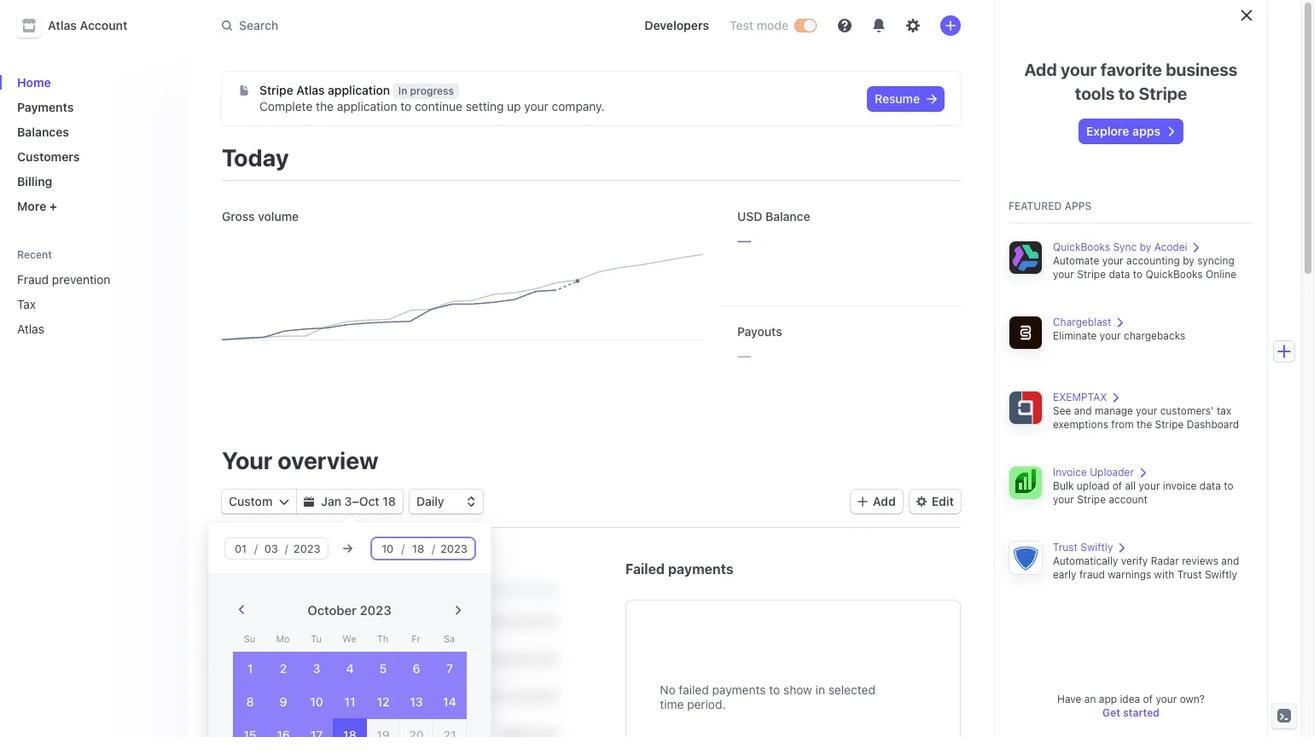 Task type: vqa. For each thing, say whether or not it's contained in the screenshot.
THIS IS A SUGGESTED PRICE BASED ON TODAY'S EXCHANGE RATE. PRICE WON'T AUTOMATICALLY UPDATE IF EXCHANGE RATE CHANGES.
no



Task type: locate. For each thing, give the bounding box(es) containing it.
0 vertical spatial —
[[738, 231, 752, 250]]

jan 3 – oct 18
[[321, 494, 396, 509]]

svg image down search
[[239, 85, 249, 96]]

0 vertical spatial by
[[1140, 241, 1152, 254]]

0 horizontal spatial quickbooks
[[1054, 241, 1111, 254]]

$15,000.00
[[488, 689, 558, 704]]

data inside automate your accounting by syncing your stripe data to quickbooks online
[[1110, 268, 1131, 281]]

1 horizontal spatial and
[[1222, 555, 1240, 568]]

chargeblast
[[1054, 316, 1112, 329]]

svg image left jan
[[304, 497, 314, 507]]

today
[[222, 143, 289, 172]]

0 horizontal spatial year text field
[[288, 539, 326, 559]]

1 button
[[233, 652, 267, 687]]

continue
[[415, 99, 463, 114]]

swiftly
[[1081, 541, 1114, 554], [1206, 569, 1238, 581]]

1 vertical spatial atlas
[[297, 83, 325, 97]]

1 horizontal spatial add
[[1025, 60, 1058, 79]]

your down quickbooks sync by acodei
[[1103, 254, 1124, 267]]

0 vertical spatial payments
[[668, 562, 734, 577]]

october 2023 dialog
[[208, 523, 990, 738]]

/
[[254, 542, 258, 556], [285, 542, 288, 556], [401, 542, 405, 556], [432, 542, 435, 556]]

1 — from the top
[[738, 231, 752, 250]]

2 — from the top
[[738, 346, 752, 365]]

0 vertical spatial trust
[[1054, 541, 1078, 554]]

month text field left day text box
[[227, 539, 254, 559]]

add your favorite business tools to stripe
[[1025, 60, 1238, 103]]

the right complete
[[316, 99, 334, 114]]

0 horizontal spatial 3
[[313, 662, 321, 676]]

developers link
[[638, 12, 716, 39]]

1 horizontal spatial 3
[[345, 494, 352, 509]]

to down in at the left top
[[401, 99, 412, 114]]

2 month text field from the left
[[374, 539, 401, 559]]

2 year text field from the left
[[435, 539, 473, 559]]

1 vertical spatial payments
[[222, 562, 288, 577]]

atlas
[[48, 18, 77, 32], [297, 83, 325, 97], [17, 322, 44, 336]]

swiftly inside automatically verify radar reviews and early fraud warnings with trust swiftly
[[1206, 569, 1238, 581]]

1 horizontal spatial swiftly
[[1206, 569, 1238, 581]]

your left own?
[[1156, 693, 1178, 706]]

by inside automate your accounting by syncing your stripe data to quickbooks online
[[1184, 254, 1195, 267]]

favorite
[[1101, 60, 1163, 79]]

1 vertical spatial and
[[1222, 555, 1240, 568]]

year text field up "hidden" icon
[[288, 539, 326, 559]]

2 horizontal spatial svg image
[[304, 497, 314, 507]]

— down usd
[[738, 231, 752, 250]]

quickbooks up automate
[[1054, 241, 1111, 254]]

0 vertical spatial payments
[[17, 100, 74, 114]]

trust down reviews
[[1178, 569, 1203, 581]]

of up started
[[1144, 693, 1154, 706]]

by
[[1140, 241, 1152, 254], [1184, 254, 1195, 267]]

1 vertical spatial by
[[1184, 254, 1195, 267]]

12 button
[[366, 686, 400, 720]]

application left in at the left top
[[328, 83, 390, 97]]

quickbooks
[[1054, 241, 1111, 254], [1146, 268, 1204, 281]]

month text field left day text field
[[374, 539, 401, 559]]

your overview
[[222, 447, 379, 475]]

fraud
[[17, 272, 49, 287]]

11
[[344, 695, 356, 710]]

to
[[1119, 84, 1136, 103], [401, 99, 412, 114], [1134, 268, 1143, 281], [1225, 480, 1234, 493], [770, 683, 781, 698]]

stripe down automate
[[1078, 268, 1107, 281]]

0 horizontal spatial the
[[316, 99, 334, 114]]

3 down "tu"
[[313, 662, 321, 676]]

1 / from the left
[[254, 542, 258, 556]]

1 horizontal spatial by
[[1184, 254, 1195, 267]]

billing
[[17, 174, 52, 189]]

stripe down favorite
[[1139, 84, 1188, 103]]

— inside "payouts —"
[[738, 346, 752, 365]]

setting
[[466, 99, 504, 114]]

mo
[[276, 634, 290, 645]]

to right invoice
[[1225, 480, 1234, 493]]

Search text field
[[212, 10, 618, 41]]

started
[[1124, 707, 1160, 720]]

your
[[1061, 60, 1098, 79], [525, 99, 549, 114], [1103, 254, 1124, 267], [1054, 268, 1075, 281], [1100, 330, 1122, 342], [1137, 405, 1158, 418], [1139, 480, 1161, 493], [1054, 494, 1075, 506], [1156, 693, 1178, 706]]

1 vertical spatial data
[[1200, 480, 1222, 493]]

0 horizontal spatial trust
[[1054, 541, 1078, 554]]

stripe down customers'
[[1156, 418, 1185, 431]]

online
[[1206, 268, 1237, 281]]

1 vertical spatial quickbooks
[[1146, 268, 1204, 281]]

3 right jan
[[345, 494, 352, 509]]

Month text field
[[227, 539, 254, 559], [374, 539, 401, 559]]

1 horizontal spatial the
[[1137, 418, 1153, 431]]

payments
[[668, 562, 734, 577], [713, 683, 766, 698]]

toolbar
[[851, 490, 961, 514]]

1 vertical spatial 3
[[313, 662, 321, 676]]

payouts —
[[738, 324, 783, 365]]

data down quickbooks sync by acodei
[[1110, 268, 1131, 281]]

0 vertical spatial add
[[1025, 60, 1058, 79]]

Year text field
[[288, 539, 326, 559], [435, 539, 473, 559]]

by down acodei
[[1184, 254, 1195, 267]]

12
[[377, 695, 390, 710]]

svg image inside custom popup button
[[279, 497, 290, 507]]

have an app idea of your own? get started
[[1058, 693, 1206, 720]]

1 vertical spatial add
[[873, 494, 896, 509]]

1 vertical spatial of
[[1144, 693, 1154, 706]]

to left show
[[770, 683, 781, 698]]

by up the accounting
[[1140, 241, 1152, 254]]

4 / from the left
[[432, 542, 435, 556]]

0 horizontal spatial data
[[1110, 268, 1131, 281]]

0 horizontal spatial atlas
[[17, 322, 44, 336]]

tools
[[1076, 84, 1115, 103]]

1 horizontal spatial data
[[1200, 480, 1222, 493]]

1 vertical spatial swiftly
[[1206, 569, 1238, 581]]

9
[[280, 695, 287, 710]]

atlas up complete
[[297, 83, 325, 97]]

and up exemptions
[[1075, 405, 1093, 418]]

0 horizontal spatial and
[[1075, 405, 1093, 418]]

0 vertical spatial swiftly
[[1081, 541, 1114, 554]]

1 vertical spatial trust
[[1178, 569, 1203, 581]]

test mode
[[730, 18, 789, 32]]

stripe inside see and manage your customers' tax exemptions from the stripe dashboard
[[1156, 418, 1185, 431]]

and inside automatically verify radar reviews and early fraud warnings with trust swiftly
[[1222, 555, 1240, 568]]

0 horizontal spatial add
[[873, 494, 896, 509]]

1 horizontal spatial month text field
[[374, 539, 401, 559]]

6
[[413, 662, 421, 676]]

data right invoice
[[1200, 480, 1222, 493]]

payments down day text box
[[222, 562, 288, 577]]

0 vertical spatial quickbooks
[[1054, 241, 1111, 254]]

1 vertical spatial —
[[738, 346, 752, 365]]

atlas account button
[[17, 14, 145, 38]]

0 vertical spatial data
[[1110, 268, 1131, 281]]

atlas down tax
[[17, 322, 44, 336]]

0 vertical spatial and
[[1075, 405, 1093, 418]]

quickbooks sync by acodei
[[1054, 241, 1188, 254]]

0 vertical spatial of
[[1113, 480, 1123, 493]]

balances
[[17, 125, 69, 139]]

of
[[1113, 480, 1123, 493], [1144, 693, 1154, 706]]

jan
[[321, 494, 342, 509]]

svg image right custom
[[279, 497, 290, 507]]

atlas left account at the top of page
[[48, 18, 77, 32]]

progress
[[410, 85, 454, 97]]

1 horizontal spatial trust
[[1178, 569, 1203, 581]]

of left all
[[1113, 480, 1123, 493]]

data
[[1110, 268, 1131, 281], [1200, 480, 1222, 493]]

edit
[[932, 494, 955, 509]]

0 horizontal spatial of
[[1113, 480, 1123, 493]]

have
[[1058, 693, 1082, 706]]

—
[[738, 231, 752, 250], [738, 346, 752, 365]]

atlas link
[[10, 315, 150, 343]]

chargeblast image
[[1009, 316, 1043, 350]]

payouts
[[738, 324, 783, 339]]

3
[[345, 494, 352, 509], [313, 662, 321, 676]]

figure
[[222, 255, 704, 341], [222, 255, 704, 341]]

your right all
[[1139, 480, 1161, 493]]

year text field right day text field
[[435, 539, 473, 559]]

quickbooks down the accounting
[[1146, 268, 1204, 281]]

usd balance —
[[738, 209, 811, 250]]

Day text field
[[405, 539, 432, 559]]

your up tools
[[1061, 60, 1098, 79]]

13
[[410, 695, 423, 710]]

usd
[[738, 209, 763, 224]]

business
[[1167, 60, 1238, 79]]

of inside bulk upload of all your invoice data to your stripe account
[[1113, 480, 1123, 493]]

1 vertical spatial the
[[1137, 418, 1153, 431]]

stripe up complete
[[260, 83, 293, 97]]

featured
[[1009, 200, 1063, 213]]

and inside see and manage your customers' tax exemptions from the stripe dashboard
[[1075, 405, 1093, 418]]

–
[[352, 494, 359, 509]]

1 horizontal spatial atlas
[[48, 18, 77, 32]]

1 horizontal spatial quickbooks
[[1146, 268, 1204, 281]]

stripe atlas application in progress complete the application to continue setting up your company.
[[260, 83, 605, 114]]

11 button
[[333, 686, 367, 720]]

0 vertical spatial atlas
[[48, 18, 77, 32]]

add inside add your favorite business tools to stripe
[[1025, 60, 1058, 79]]

home link
[[10, 68, 174, 96]]

1 vertical spatial payments
[[713, 683, 766, 698]]

0 horizontal spatial by
[[1140, 241, 1152, 254]]

1 horizontal spatial year text field
[[435, 539, 473, 559]]

your right up on the left top
[[525, 99, 549, 114]]

the right from
[[1137, 418, 1153, 431]]

october
[[308, 603, 357, 618]]

application left continue
[[337, 99, 397, 114]]

— down payouts
[[738, 346, 752, 365]]

and right reviews
[[1222, 555, 1240, 568]]

0 vertical spatial the
[[316, 99, 334, 114]]

swiftly down reviews
[[1206, 569, 1238, 581]]

1 horizontal spatial svg image
[[279, 497, 290, 507]]

1 month text field from the left
[[227, 539, 254, 559]]

hidden image
[[291, 564, 301, 575]]

1 year text field from the left
[[288, 539, 326, 559]]

bulk upload of all your invoice data to your stripe account
[[1054, 480, 1234, 506]]

add inside button
[[873, 494, 896, 509]]

your inside have an app idea of your own? get started
[[1156, 693, 1178, 706]]

october 2023 region
[[222, 589, 990, 738]]

to inside automate your accounting by syncing your stripe data to quickbooks online
[[1134, 268, 1143, 281]]

automate
[[1054, 254, 1100, 267]]

2 horizontal spatial atlas
[[297, 83, 325, 97]]

fraud prevention link
[[10, 266, 150, 294]]

your right manage
[[1137, 405, 1158, 418]]

syncing
[[1198, 254, 1235, 267]]

0 horizontal spatial month text field
[[227, 539, 254, 559]]

settings image
[[907, 19, 920, 32]]

stripe inside bulk upload of all your invoice data to your stripe account
[[1078, 494, 1107, 506]]

3 inside button
[[313, 662, 321, 676]]

eliminate
[[1054, 330, 1097, 342]]

stripe down the upload
[[1078, 494, 1107, 506]]

atlas inside stripe atlas application in progress complete the application to continue setting up your company.
[[297, 83, 325, 97]]

quickbooks inside automate your accounting by syncing your stripe data to quickbooks online
[[1146, 268, 1204, 281]]

to down favorite
[[1119, 84, 1136, 103]]

automatically verify radar reviews and early fraud warnings with trust swiftly
[[1054, 555, 1240, 581]]

14 button
[[433, 686, 467, 720]]

october 2023
[[308, 603, 392, 618]]

sync
[[1114, 241, 1138, 254]]

in
[[399, 85, 408, 97]]

to down the accounting
[[1134, 268, 1143, 281]]

show
[[784, 683, 813, 698]]

year text field for day text box
[[288, 539, 326, 559]]

trust up automatically
[[1054, 541, 1078, 554]]

atlas inside button
[[48, 18, 77, 32]]

add for add your favorite business tools to stripe
[[1025, 60, 1058, 79]]

1 horizontal spatial of
[[1144, 693, 1154, 706]]

atlas for atlas account
[[48, 18, 77, 32]]

13 button
[[400, 686, 434, 720]]

all
[[1126, 480, 1137, 493]]

stripe inside add your favorite business tools to stripe
[[1139, 84, 1188, 103]]

0 horizontal spatial swiftly
[[1081, 541, 1114, 554]]

0 horizontal spatial payments
[[17, 100, 74, 114]]

an
[[1085, 693, 1097, 706]]

payments grid
[[222, 604, 558, 738]]

add button
[[851, 490, 903, 514]]

payments link
[[10, 93, 174, 121]]

2 vertical spatial atlas
[[17, 322, 44, 336]]

svg image
[[239, 85, 249, 96], [279, 497, 290, 507], [304, 497, 314, 507]]

5
[[380, 662, 387, 676]]

atlas inside recent element
[[17, 322, 44, 336]]

payments up balances
[[17, 100, 74, 114]]

swiftly up automatically
[[1081, 541, 1114, 554]]



Task type: describe. For each thing, give the bounding box(es) containing it.
oct
[[359, 494, 380, 509]]

gross volume
[[222, 209, 299, 224]]

time period.
[[660, 698, 726, 712]]

explore apps
[[1087, 124, 1161, 138]]

apps
[[1133, 124, 1161, 138]]

we
[[343, 634, 357, 645]]

complete
[[260, 99, 313, 114]]

2 button
[[266, 652, 301, 687]]

+
[[49, 199, 57, 213]]

in
[[816, 683, 826, 698]]

radar
[[1152, 555, 1180, 568]]

upload
[[1077, 480, 1110, 493]]

eliminate your chargebacks
[[1054, 330, 1186, 342]]

recent element
[[0, 266, 188, 343]]

failed
[[626, 562, 665, 577]]

year text field for day text field
[[435, 539, 473, 559]]

stripe inside automate your accounting by syncing your stripe data to quickbooks online
[[1078, 268, 1107, 281]]

— inside usd balance —
[[738, 231, 752, 250]]

1
[[247, 662, 253, 676]]

to inside no failed payments to show in selected time period.
[[770, 683, 781, 698]]

invoice
[[1054, 466, 1088, 479]]

resume link
[[868, 87, 944, 111]]

see and manage your customers' tax exemptions from the stripe dashboard
[[1054, 405, 1240, 431]]

customers link
[[10, 143, 174, 171]]

sa
[[444, 634, 455, 645]]

atlas for atlas link
[[17, 322, 44, 336]]

balance
[[766, 209, 811, 224]]

exemptax image
[[1009, 391, 1043, 425]]

selected
[[829, 683, 876, 698]]

7 button
[[433, 652, 467, 687]]

recent navigation links element
[[0, 241, 188, 343]]

get
[[1103, 707, 1121, 720]]

own?
[[1181, 693, 1206, 706]]

from
[[1112, 418, 1134, 431]]

home
[[17, 75, 51, 90]]

your inside see and manage your customers' tax exemptions from the stripe dashboard
[[1137, 405, 1158, 418]]

trust inside automatically verify radar reviews and early fraud warnings with trust swiftly
[[1178, 569, 1203, 581]]

8 button
[[233, 686, 267, 720]]

account
[[1110, 494, 1148, 506]]

customers'
[[1161, 405, 1215, 418]]

your
[[222, 447, 273, 475]]

gross
[[222, 209, 255, 224]]

svg image
[[927, 94, 938, 104]]

data inside bulk upload of all your invoice data to your stripe account
[[1200, 480, 1222, 493]]

move forward to switch to the next month. image
[[444, 596, 473, 625]]

fraud
[[1080, 569, 1106, 581]]

Search search field
[[212, 10, 618, 41]]

reviews
[[1183, 555, 1219, 568]]

8
[[246, 695, 254, 710]]

to inside add your favorite business tools to stripe
[[1119, 84, 1136, 103]]

core navigation links element
[[10, 68, 174, 220]]

edit button
[[910, 490, 961, 514]]

featured apps
[[1009, 200, 1092, 213]]

fraud prevention
[[17, 272, 110, 287]]

your down bulk
[[1054, 494, 1075, 506]]

manage
[[1096, 405, 1134, 418]]

up
[[507, 99, 521, 114]]

your inside stripe atlas application in progress complete the application to continue setting up your company.
[[525, 99, 549, 114]]

overview
[[278, 447, 379, 475]]

tu
[[311, 634, 322, 645]]

invoice uploader image
[[1009, 466, 1043, 500]]

to inside bulk upload of all your invoice data to your stripe account
[[1225, 480, 1234, 493]]

10 button
[[300, 686, 334, 720]]

1 horizontal spatial payments
[[222, 562, 288, 577]]

trust swiftly image
[[1009, 541, 1043, 575]]

2 / from the left
[[285, 542, 288, 556]]

recent
[[17, 248, 52, 261]]

0 vertical spatial application
[[328, 83, 390, 97]]

3 button
[[300, 652, 334, 687]]

of inside have an app idea of your own? get started
[[1144, 693, 1154, 706]]

stripe inside stripe atlas application in progress complete the application to continue setting up your company.
[[260, 83, 293, 97]]

with
[[1155, 569, 1175, 581]]

to inside stripe atlas application in progress complete the application to continue setting up your company.
[[401, 99, 412, 114]]

exemptax
[[1054, 391, 1108, 404]]

the inside see and manage your customers' tax exemptions from the stripe dashboard
[[1137, 418, 1153, 431]]

explore
[[1087, 124, 1130, 138]]

0 vertical spatial 3
[[345, 494, 352, 509]]

add for add
[[873, 494, 896, 509]]

no
[[660, 683, 676, 698]]

custom button
[[222, 490, 297, 514]]

14
[[443, 695, 457, 710]]

your inside add your favorite business tools to stripe
[[1061, 60, 1098, 79]]

accounting
[[1127, 254, 1181, 267]]

th
[[377, 634, 389, 645]]

your down automate
[[1054, 268, 1075, 281]]

tax
[[1218, 405, 1232, 418]]

invoice
[[1164, 480, 1197, 493]]

exemptions
[[1054, 418, 1109, 431]]

test
[[730, 18, 754, 32]]

invoice uploader
[[1054, 466, 1135, 479]]

volume
[[258, 209, 299, 224]]

get started link
[[1103, 707, 1160, 720]]

fr
[[412, 634, 421, 645]]

3 / from the left
[[401, 542, 405, 556]]

failed
[[679, 683, 709, 698]]

see
[[1054, 405, 1072, 418]]

the inside stripe atlas application in progress complete the application to continue setting up your company.
[[316, 99, 334, 114]]

month text field for day text field
[[374, 539, 401, 559]]

5 button
[[366, 652, 400, 687]]

2023
[[360, 603, 392, 618]]

move backward to switch to the previous month. image
[[227, 596, 256, 625]]

payments inside no failed payments to show in selected time period.
[[713, 683, 766, 698]]

4 button
[[333, 652, 367, 687]]

acodei
[[1155, 241, 1188, 254]]

0 horizontal spatial svg image
[[239, 85, 249, 96]]

uploader
[[1091, 466, 1135, 479]]

developers
[[645, 18, 710, 32]]

toolbar containing add
[[851, 490, 961, 514]]

app
[[1100, 693, 1118, 706]]

resume
[[875, 91, 920, 106]]

help image
[[838, 19, 852, 32]]

your down chargeblast
[[1100, 330, 1122, 342]]

su
[[244, 634, 256, 645]]

verify
[[1122, 555, 1149, 568]]

Day text field
[[258, 539, 285, 559]]

automatically
[[1054, 555, 1119, 568]]

quickbooks sync by acodei image
[[1009, 241, 1043, 275]]

customers
[[17, 149, 80, 164]]

1 vertical spatial application
[[337, 99, 397, 114]]

4
[[346, 662, 354, 676]]

payments inside core navigation links element
[[17, 100, 74, 114]]

month text field for day text box
[[227, 539, 254, 559]]

10
[[310, 695, 323, 710]]



